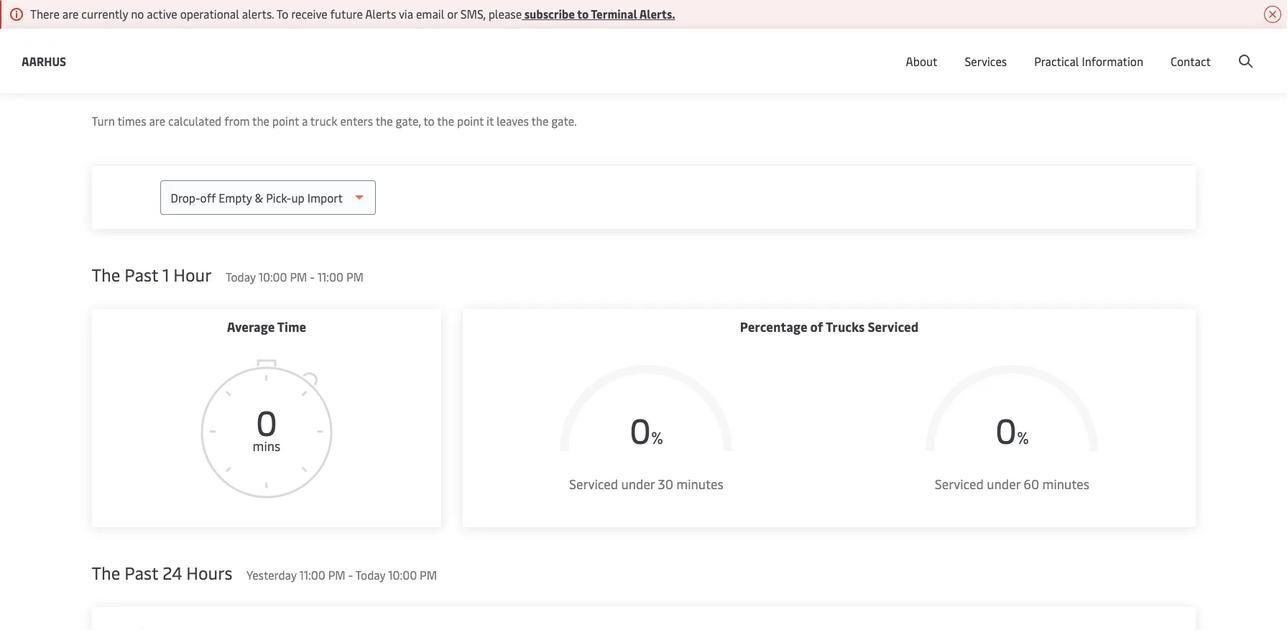 Task type: vqa. For each thing, say whether or not it's contained in the screenshot.
please
yes



Task type: locate. For each thing, give the bounding box(es) containing it.
0 horizontal spatial 0
[[256, 398, 277, 445]]

the
[[92, 263, 120, 286], [92, 561, 120, 584]]

0 vertical spatial the
[[92, 263, 120, 286]]

account
[[1217, 42, 1260, 58]]

% for 30
[[651, 426, 663, 448]]

1 the from the top
[[92, 263, 120, 286]]

subscribe
[[524, 6, 575, 22]]

0 for serviced under 30 minutes
[[630, 406, 651, 453]]

0 vertical spatial 10:00
[[258, 269, 287, 285]]

0 horizontal spatial serviced
[[569, 475, 618, 493]]

1 0 % from the left
[[630, 406, 663, 453]]

0 vertical spatial 11:00
[[317, 269, 344, 285]]

0 horizontal spatial 0 %
[[630, 406, 663, 453]]

0 for serviced under 60 minutes
[[995, 406, 1017, 453]]

% up 30
[[651, 426, 663, 448]]

the left gate,
[[376, 113, 393, 129]]

of
[[810, 318, 823, 336]]

60
[[1024, 475, 1039, 493]]

today
[[226, 269, 256, 285], [355, 567, 385, 583]]

1 vertical spatial to
[[423, 113, 434, 129]]

are
[[62, 6, 79, 22], [149, 113, 165, 129]]

1 horizontal spatial 0
[[630, 406, 651, 453]]

minutes right 30
[[677, 475, 724, 493]]

1 vertical spatial -
[[348, 567, 353, 583]]

0 horizontal spatial are
[[62, 6, 79, 22]]

point
[[272, 113, 299, 129], [457, 113, 484, 129]]

operational
[[180, 6, 239, 22]]

2 the from the left
[[376, 113, 393, 129]]

menu
[[1046, 42, 1075, 58]]

from
[[224, 113, 250, 129]]

under left 30
[[621, 475, 655, 493]]

11:00
[[317, 269, 344, 285], [299, 567, 325, 583]]

to
[[577, 6, 589, 22], [423, 113, 434, 129]]

average
[[227, 318, 275, 336]]

times
[[117, 113, 146, 129]]

the for the past 24 hours
[[92, 561, 120, 584]]

trucks
[[826, 318, 865, 336]]

0 % up serviced under 30 minutes
[[630, 406, 663, 453]]

0 %
[[630, 406, 663, 453], [995, 406, 1029, 453]]

minutes for serviced under 30 minutes
[[677, 475, 724, 493]]

0 vertical spatial are
[[62, 6, 79, 22]]

1 vertical spatial 10:00
[[388, 567, 417, 583]]

point left a
[[272, 113, 299, 129]]

the right from
[[252, 113, 269, 129]]

- for the past 24 hours
[[348, 567, 353, 583]]

4 the from the left
[[531, 113, 549, 129]]

it
[[487, 113, 494, 129]]

1 horizontal spatial under
[[987, 475, 1020, 493]]

1 vertical spatial today
[[355, 567, 385, 583]]

1 the from the left
[[252, 113, 269, 129]]

% for 60
[[1017, 426, 1029, 448]]

practical information button
[[1034, 29, 1143, 93]]

30
[[658, 475, 673, 493]]

1 horizontal spatial minutes
[[1042, 475, 1090, 493]]

the left 24
[[92, 561, 120, 584]]

past
[[124, 263, 158, 286], [124, 561, 158, 584]]

average time
[[227, 318, 306, 336]]

2 horizontal spatial serviced
[[935, 475, 984, 493]]

0 % up serviced under 60 minutes
[[995, 406, 1029, 453]]

global menu
[[1010, 42, 1075, 58]]

1 vertical spatial 11:00
[[299, 567, 325, 583]]

services button
[[965, 29, 1007, 93]]

the left gate.
[[531, 113, 549, 129]]

1 horizontal spatial point
[[457, 113, 484, 129]]

to right gate,
[[423, 113, 434, 129]]

login
[[1144, 42, 1172, 58]]

point left it
[[457, 113, 484, 129]]

about button
[[906, 29, 937, 93]]

2 point from the left
[[457, 113, 484, 129]]

1 % from the left
[[651, 426, 663, 448]]

1 vertical spatial the
[[92, 561, 120, 584]]

0 vertical spatial past
[[124, 263, 158, 286]]

% up 60
[[1017, 426, 1029, 448]]

or
[[447, 6, 458, 22]]

the
[[252, 113, 269, 129], [376, 113, 393, 129], [437, 113, 454, 129], [531, 113, 549, 129]]

aarhus link
[[22, 52, 66, 70]]

location
[[920, 42, 964, 57]]

0 horizontal spatial %
[[651, 426, 663, 448]]

switch location button
[[860, 42, 964, 57]]

1 vertical spatial past
[[124, 561, 158, 584]]

alerts.
[[639, 6, 675, 22]]

contact button
[[1171, 29, 1211, 93]]

yesterday
[[247, 567, 297, 583]]

1 horizontal spatial to
[[577, 6, 589, 22]]

the past 1 hour
[[92, 263, 212, 286]]

are right times
[[149, 113, 165, 129]]

2 horizontal spatial 0
[[995, 406, 1017, 453]]

0 horizontal spatial to
[[423, 113, 434, 129]]

1 horizontal spatial 0 %
[[995, 406, 1029, 453]]

the right gate,
[[437, 113, 454, 129]]

1 horizontal spatial are
[[149, 113, 165, 129]]

receive
[[291, 6, 327, 22]]

via
[[399, 6, 413, 22]]

under left 60
[[987, 475, 1020, 493]]

2 minutes from the left
[[1042, 475, 1090, 493]]

3 the from the left
[[437, 113, 454, 129]]

10:00
[[258, 269, 287, 285], [388, 567, 417, 583]]

minutes
[[677, 475, 724, 493], [1042, 475, 1090, 493]]

1 horizontal spatial -
[[348, 567, 353, 583]]

pm
[[290, 269, 307, 285], [346, 269, 364, 285], [328, 567, 345, 583], [420, 567, 437, 583]]

are right there
[[62, 6, 79, 22]]

0 vertical spatial today
[[226, 269, 256, 285]]

0
[[256, 398, 277, 445], [630, 406, 651, 453], [995, 406, 1017, 453]]

1 past from the top
[[124, 263, 158, 286]]

past left 1
[[124, 263, 158, 286]]

the left 1
[[92, 263, 120, 286]]

minutes right 60
[[1042, 475, 1090, 493]]

1
[[162, 263, 169, 286]]

0 horizontal spatial -
[[310, 269, 315, 285]]

2 0 % from the left
[[995, 406, 1029, 453]]

1 horizontal spatial %
[[1017, 426, 1029, 448]]

1 minutes from the left
[[677, 475, 724, 493]]

0 horizontal spatial point
[[272, 113, 299, 129]]

1 under from the left
[[621, 475, 655, 493]]

2 past from the top
[[124, 561, 158, 584]]

switch
[[883, 42, 917, 57]]

2 the from the top
[[92, 561, 120, 584]]

0 horizontal spatial 10:00
[[258, 269, 287, 285]]

serviced
[[868, 318, 919, 336], [569, 475, 618, 493], [935, 475, 984, 493]]

2 % from the left
[[1017, 426, 1029, 448]]

%
[[651, 426, 663, 448], [1017, 426, 1029, 448]]

/
[[1174, 42, 1179, 58]]

practical information
[[1034, 53, 1143, 69]]

under
[[621, 475, 655, 493], [987, 475, 1020, 493]]

mins
[[253, 437, 280, 455]]

2 under from the left
[[987, 475, 1020, 493]]

leaves
[[497, 113, 529, 129]]

0 vertical spatial -
[[310, 269, 315, 285]]

email
[[416, 6, 444, 22]]

to left terminal
[[577, 6, 589, 22]]

0 horizontal spatial under
[[621, 475, 655, 493]]

0 horizontal spatial minutes
[[677, 475, 724, 493]]

please
[[488, 6, 522, 22]]

-
[[310, 269, 315, 285], [348, 567, 353, 583]]

past left 24
[[124, 561, 158, 584]]

0 % for 30
[[630, 406, 663, 453]]



Task type: describe. For each thing, give the bounding box(es) containing it.
- for the past 1 hour
[[310, 269, 315, 285]]

global
[[1010, 42, 1043, 58]]

past for 1
[[124, 263, 158, 286]]

1 vertical spatial are
[[149, 113, 165, 129]]

1 point from the left
[[272, 113, 299, 129]]

minutes for serviced under 60 minutes
[[1042, 475, 1090, 493]]

the past 24 hours
[[92, 561, 233, 584]]

no
[[131, 6, 144, 22]]

0 vertical spatial to
[[577, 6, 589, 22]]

enters
[[340, 113, 373, 129]]

there are currently no active operational alerts. to receive future alerts via email or sms, please subscribe to terminal alerts.
[[30, 6, 675, 22]]

subscribe to terminal alerts. link
[[522, 6, 675, 22]]

alerts.
[[242, 6, 274, 22]]

practical
[[1034, 53, 1079, 69]]

percentage
[[740, 318, 807, 336]]

turn times are calculated from the point a truck enters the gate, to the point it leaves the gate.
[[92, 113, 577, 129]]

information
[[1082, 53, 1143, 69]]

serviced under 30 minutes
[[569, 475, 724, 493]]

the for the past 1 hour
[[92, 263, 120, 286]]

login / create account link
[[1117, 29, 1260, 71]]

under for 60
[[987, 475, 1020, 493]]

close alert image
[[1264, 6, 1281, 23]]

truck
[[310, 113, 337, 129]]

future
[[330, 6, 363, 22]]

turn
[[92, 113, 115, 129]]

1 horizontal spatial 10:00
[[388, 567, 417, 583]]

yesterday 11:00 pm - today 10:00 pm
[[247, 567, 437, 583]]

1 horizontal spatial today
[[355, 567, 385, 583]]

1 horizontal spatial serviced
[[868, 318, 919, 336]]

serviced for serviced under 30 minutes
[[569, 475, 618, 493]]

global menu button
[[978, 28, 1090, 72]]

percentage of trucks serviced
[[740, 318, 919, 336]]

hours
[[186, 561, 233, 584]]

currently
[[81, 6, 128, 22]]

time
[[277, 318, 306, 336]]

hour
[[173, 263, 212, 286]]

past for 24
[[124, 561, 158, 584]]

under for 30
[[621, 475, 655, 493]]

active
[[147, 6, 177, 22]]

0 % for 60
[[995, 406, 1029, 453]]

create
[[1182, 42, 1215, 58]]

aarhus
[[22, 53, 66, 69]]

sms,
[[460, 6, 486, 22]]

to
[[276, 6, 288, 22]]

serviced for serviced under 60 minutes
[[935, 475, 984, 493]]

0 horizontal spatial today
[[226, 269, 256, 285]]

serviced under 60 minutes
[[935, 475, 1090, 493]]

today 10:00 pm - 11:00 pm
[[226, 269, 364, 285]]

switch location
[[883, 42, 964, 57]]

alerts
[[365, 6, 396, 22]]

24
[[162, 561, 182, 584]]

contact
[[1171, 53, 1211, 69]]

calculated
[[168, 113, 222, 129]]

a
[[302, 113, 308, 129]]

gate.
[[551, 113, 577, 129]]

services
[[965, 53, 1007, 69]]

about
[[906, 53, 937, 69]]

gate,
[[396, 113, 421, 129]]

terminal
[[591, 6, 637, 22]]

login / create account
[[1144, 42, 1260, 58]]

there
[[30, 6, 60, 22]]



